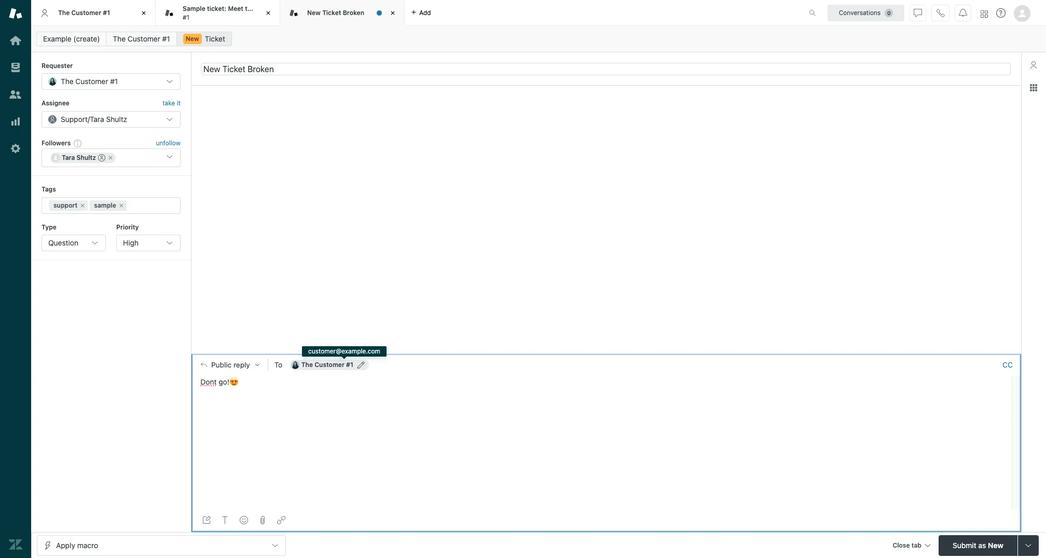 Task type: describe. For each thing, give the bounding box(es) containing it.
the customer #1 tab
[[31, 0, 156, 26]]

draft mode image
[[202, 516, 211, 524]]

close tab
[[893, 541, 922, 549]]

secondary element
[[31, 29, 1047, 49]]

tara inside option
[[62, 154, 75, 162]]

sample
[[94, 201, 116, 209]]

get help image
[[997, 8, 1006, 18]]

new for new ticket broken
[[307, 9, 321, 17]]

info on adding followers image
[[74, 139, 82, 147]]

example
[[43, 34, 71, 43]]

views image
[[9, 61, 22, 74]]

/
[[88, 115, 90, 123]]

notifications image
[[959, 9, 968, 17]]

customer down customer@example.com
[[315, 361, 345, 369]]

to
[[275, 360, 283, 369]]

support / tara shultz
[[61, 115, 127, 123]]

zendesk image
[[9, 538, 22, 551]]

customer inside tab
[[71, 9, 101, 17]]

displays possible ticket submission types image
[[1025, 541, 1033, 550]]

the right customer@example.com icon
[[302, 361, 313, 369]]

customer context image
[[1030, 61, 1038, 69]]

assignee element
[[42, 111, 181, 128]]

tab
[[912, 541, 922, 549]]

Public reply composer text field
[[196, 376, 1009, 398]]

#1 inside requester element
[[110, 77, 118, 86]]

ticket:
[[207, 5, 226, 13]]

take
[[163, 99, 175, 107]]

support
[[61, 115, 88, 123]]

(create)
[[73, 34, 100, 43]]

the inside tab
[[58, 9, 70, 17]]

customer@example.com
[[308, 347, 381, 355]]

it
[[177, 99, 181, 107]]

edit user image
[[358, 361, 365, 369]]

example (create) button
[[36, 32, 107, 46]]

customers image
[[9, 88, 22, 101]]

tara inside assignee element
[[90, 115, 104, 123]]

main element
[[0, 0, 31, 558]]

requester
[[42, 62, 73, 70]]

ticket inside secondary element
[[205, 34, 225, 43]]

remove image
[[118, 202, 124, 208]]

1 vertical spatial remove image
[[80, 202, 86, 208]]

tab containing sample ticket: meet the ticket
[[156, 0, 280, 26]]

meet
[[228, 5, 244, 13]]

the inside secondary element
[[113, 34, 126, 43]]

admin image
[[9, 142, 22, 155]]

new ticket broken tab
[[280, 0, 405, 26]]

support
[[53, 201, 78, 209]]

unfollow button
[[156, 139, 181, 148]]

shultz inside option
[[77, 154, 96, 162]]

apps image
[[1030, 84, 1038, 92]]

dont go!😍️
[[201, 377, 239, 386]]

add
[[420, 9, 431, 16]]

sample ticket: meet the ticket #1
[[183, 5, 274, 21]]

#1 inside sample ticket: meet the ticket #1
[[183, 13, 190, 21]]

2 vertical spatial new
[[989, 541, 1004, 550]]

assignee
[[42, 99, 69, 107]]

add link (cmd k) image
[[277, 516, 286, 524]]

close tab button
[[889, 535, 935, 557]]

high button
[[116, 235, 181, 251]]

customer@example.com image
[[291, 361, 299, 369]]

cc
[[1003, 360, 1013, 369]]

shultz inside assignee element
[[106, 115, 127, 123]]

user is an agent image
[[98, 154, 105, 162]]

take it button
[[163, 98, 181, 109]]

submit
[[953, 541, 977, 550]]

zendesk support image
[[9, 7, 22, 20]]

ticket
[[257, 5, 274, 13]]

customer inside secondary element
[[128, 34, 160, 43]]



Task type: locate. For each thing, give the bounding box(es) containing it.
the inside requester element
[[61, 77, 74, 86]]

dont
[[201, 377, 217, 386]]

add attachment image
[[259, 516, 267, 524]]

apply
[[56, 541, 75, 550]]

remove image right user is an agent image
[[107, 155, 114, 161]]

new inside tab
[[307, 9, 321, 17]]

0 vertical spatial tara
[[90, 115, 104, 123]]

0 horizontal spatial tara
[[62, 154, 75, 162]]

close
[[893, 541, 910, 549]]

1 horizontal spatial remove image
[[107, 155, 114, 161]]

close image
[[263, 8, 274, 18], [388, 8, 398, 18]]

1 horizontal spatial close image
[[388, 8, 398, 18]]

ticket left broken
[[322, 9, 341, 17]]

1 close image from the left
[[263, 8, 274, 18]]

the customer #1 up the (create)
[[58, 9, 110, 17]]

0 horizontal spatial close image
[[263, 8, 274, 18]]

followers element
[[42, 149, 181, 167]]

insert emojis image
[[240, 516, 248, 524]]

tara shultz option
[[50, 153, 116, 163]]

go!😍️
[[219, 377, 239, 386]]

macro
[[77, 541, 98, 550]]

1 vertical spatial tara
[[62, 154, 75, 162]]

0 vertical spatial remove image
[[107, 155, 114, 161]]

#1 inside tab
[[103, 9, 110, 17]]

take it
[[163, 99, 181, 107]]

tara shultz
[[62, 154, 96, 162]]

public reply button
[[192, 354, 268, 376]]

the right the (create)
[[113, 34, 126, 43]]

question
[[48, 238, 78, 247]]

close image left add dropdown button
[[388, 8, 398, 18]]

1 horizontal spatial shultz
[[106, 115, 127, 123]]

apply macro
[[56, 541, 98, 550]]

tara right support
[[90, 115, 104, 123]]

new for new
[[186, 35, 199, 43]]

the customer #1 down customer@example.com
[[302, 361, 354, 369]]

2 horizontal spatial new
[[989, 541, 1004, 550]]

tara
[[90, 115, 104, 123], [62, 154, 75, 162]]

question button
[[42, 235, 106, 251]]

public reply
[[211, 361, 250, 369]]

public
[[211, 361, 232, 369]]

the customer #1 inside secondary element
[[113, 34, 170, 43]]

new left broken
[[307, 9, 321, 17]]

new inside secondary element
[[186, 35, 199, 43]]

sample
[[183, 5, 205, 13]]

the
[[245, 5, 255, 13]]

tabs tab list
[[31, 0, 799, 26]]

0 vertical spatial ticket
[[322, 9, 341, 17]]

type
[[42, 223, 57, 231]]

tarashultz49@gmail.com image
[[51, 154, 60, 162]]

broken
[[343, 9, 364, 17]]

the customer #1 inside tab
[[58, 9, 110, 17]]

add button
[[405, 0, 437, 25]]

0 horizontal spatial new
[[186, 35, 199, 43]]

priority
[[116, 223, 139, 231]]

2 close image from the left
[[388, 8, 398, 18]]

remove image
[[107, 155, 114, 161], [80, 202, 86, 208]]

the down requester
[[61, 77, 74, 86]]

minimize composer image
[[602, 349, 611, 358]]

zendesk products image
[[981, 10, 989, 17]]

unfollow
[[156, 139, 181, 147]]

the customer #1 down close icon
[[113, 34, 170, 43]]

shultz left user is an agent image
[[77, 154, 96, 162]]

new down the sample
[[186, 35, 199, 43]]

1 vertical spatial shultz
[[77, 154, 96, 162]]

#1 inside secondary element
[[162, 34, 170, 43]]

the up example
[[58, 9, 70, 17]]

0 horizontal spatial ticket
[[205, 34, 225, 43]]

followers
[[42, 139, 71, 147]]

0 horizontal spatial shultz
[[77, 154, 96, 162]]

ticket inside tab
[[322, 9, 341, 17]]

1 horizontal spatial ticket
[[322, 9, 341, 17]]

shultz right /
[[106, 115, 127, 123]]

customer up the support / tara shultz on the top left
[[76, 77, 108, 86]]

1 horizontal spatial tara
[[90, 115, 104, 123]]

Subject field
[[201, 63, 1011, 75]]

shultz
[[106, 115, 127, 123], [77, 154, 96, 162]]

0 horizontal spatial remove image
[[80, 202, 86, 208]]

new ticket broken
[[307, 9, 364, 17]]

1 horizontal spatial new
[[307, 9, 321, 17]]

format text image
[[221, 516, 229, 524]]

new right as
[[989, 541, 1004, 550]]

customer down close icon
[[128, 34, 160, 43]]

1 vertical spatial new
[[186, 35, 199, 43]]

close image right the
[[263, 8, 274, 18]]

1 vertical spatial ticket
[[205, 34, 225, 43]]

close image inside tab
[[263, 8, 274, 18]]

customer up the (create)
[[71, 9, 101, 17]]

the customer #1 inside requester element
[[61, 77, 118, 86]]

the customer #1 link
[[106, 32, 177, 46]]

reporting image
[[9, 115, 22, 128]]

tara right tarashultz49@gmail.com icon
[[62, 154, 75, 162]]

0 vertical spatial new
[[307, 9, 321, 17]]

close image inside new ticket broken tab
[[388, 8, 398, 18]]

ticket down sample ticket: meet the ticket #1
[[205, 34, 225, 43]]

conversations button
[[828, 4, 905, 21]]

high
[[123, 238, 139, 247]]

the customer #1
[[58, 9, 110, 17], [113, 34, 170, 43], [61, 77, 118, 86], [302, 361, 354, 369]]

the customer #1 down requester
[[61, 77, 118, 86]]

conversations
[[839, 9, 881, 16]]

close image
[[139, 8, 149, 18]]

submit as new
[[953, 541, 1004, 550]]

remove image right the support
[[80, 202, 86, 208]]

new
[[307, 9, 321, 17], [186, 35, 199, 43], [989, 541, 1004, 550]]

customer
[[71, 9, 101, 17], [128, 34, 160, 43], [76, 77, 108, 86], [315, 361, 345, 369]]

get started image
[[9, 34, 22, 47]]

as
[[979, 541, 987, 550]]

#1
[[103, 9, 110, 17], [183, 13, 190, 21], [162, 34, 170, 43], [110, 77, 118, 86], [346, 361, 354, 369]]

tags
[[42, 185, 56, 193]]

tab
[[156, 0, 280, 26]]

cc button
[[1003, 360, 1013, 370]]

0 vertical spatial shultz
[[106, 115, 127, 123]]

example (create)
[[43, 34, 100, 43]]

ticket
[[322, 9, 341, 17], [205, 34, 225, 43]]

requester element
[[42, 73, 181, 90]]

button displays agent's chat status as invisible. image
[[914, 9, 923, 17]]

the
[[58, 9, 70, 17], [113, 34, 126, 43], [61, 77, 74, 86], [302, 361, 313, 369]]

reply
[[234, 361, 250, 369]]

customer inside requester element
[[76, 77, 108, 86]]



Task type: vqa. For each thing, say whether or not it's contained in the screenshot.
'#1' to the left
no



